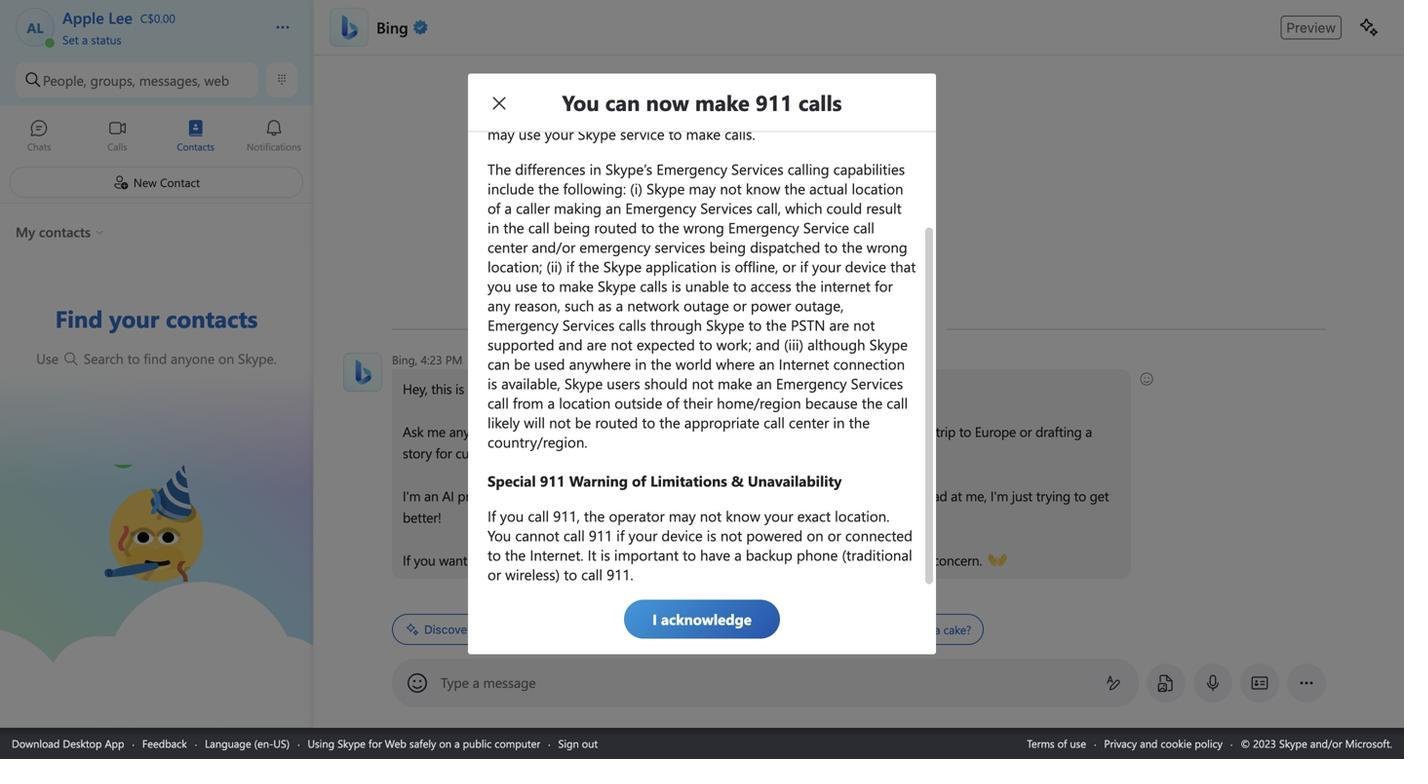 Task type: vqa. For each thing, say whether or not it's contained in the screenshot.
'conversation'
no



Task type: describe. For each thing, give the bounding box(es) containing it.
2 horizontal spatial you
[[676, 551, 698, 570]]

search
[[84, 350, 124, 368]]

start
[[487, 551, 513, 570]]

trying
[[1036, 487, 1071, 505]]

to right trip
[[959, 423, 971, 441]]

(en-
[[254, 737, 273, 751]]

discover bing's magic
[[424, 623, 545, 637]]

sign
[[558, 737, 579, 751]]

cambridge,
[[764, 423, 831, 441]]

us)
[[273, 737, 290, 751]]

terms of use link
[[1027, 737, 1086, 751]]

sign out
[[558, 737, 598, 751]]

give
[[749, 551, 773, 570]]

restaurants
[[681, 423, 746, 441]]

how for how did the universe begin?
[[680, 622, 703, 638]]

today?
[[618, 380, 656, 398]]

2 horizontal spatial for
[[886, 423, 903, 441]]

ai
[[442, 487, 454, 505]]

terms of use
[[1027, 737, 1086, 751]]

don't
[[864, 487, 895, 505]]

privacy
[[1104, 737, 1137, 751]]

help
[[564, 380, 589, 398]]

party
[[98, 465, 134, 486]]

how did the universe begin?
[[680, 622, 825, 638]]

trip
[[936, 423, 956, 441]]

newtopic
[[576, 551, 632, 570]]

bing,
[[392, 352, 418, 368]]

to left give
[[733, 551, 745, 570]]

a left public
[[454, 737, 460, 751]]

skype.
[[238, 350, 277, 368]]

mad
[[921, 487, 947, 505]]

newtopic . and if you want to give me feedback, just report a concern.
[[576, 551, 986, 570]]

2 get from the left
[[1090, 487, 1109, 505]]

people, groups, messages, web
[[43, 71, 229, 89]]

do
[[885, 622, 898, 638]]

you inside ask me any type of question, like finding vegan restaurants in cambridge, itinerary for your trip to europe or drafting a story for curious kids. in groups, remember to mention me with @bing. i'm an ai preview, so i'm still learning. sometimes i might say something weird. don't get mad at me, i'm just trying to get better! if you want to start over, type
[[414, 551, 436, 570]]

out
[[582, 737, 598, 751]]

me right give
[[777, 551, 795, 570]]

me left with
[[725, 444, 743, 462]]

messages,
[[139, 71, 201, 89]]

cookie
[[1161, 737, 1192, 751]]

and
[[1140, 737, 1158, 751]]

2 want from the left
[[701, 551, 730, 570]]

the
[[726, 622, 742, 638]]

me,
[[966, 487, 987, 505]]

a right the "set"
[[82, 32, 88, 47]]

search to find anyone on skype.
[[80, 350, 277, 368]]

set a status
[[62, 32, 122, 47]]

an
[[424, 487, 439, 505]]

and
[[638, 551, 662, 570]]

ask me any type of question, like finding vegan restaurants in cambridge, itinerary for your trip to europe or drafting a story for curious kids. in groups, remember to mention me with @bing. i'm an ai preview, so i'm still learning. sometimes i might say something weird. don't get mad at me, i'm just trying to get better! if you want to start over, type
[[403, 423, 1113, 570]]

1 horizontal spatial bing
[[468, 380, 495, 398]]

groups, inside ask me any type of question, like finding vegan restaurants in cambridge, itinerary for your trip to europe or drafting a story for curious kids. in groups, remember to mention me with @bing. i'm an ai preview, so i'm still learning. sometimes i might say something weird. don't get mad at me, i'm just trying to get better! if you want to start over, type
[[545, 444, 589, 462]]

me inside button
[[597, 622, 613, 638]]

people,
[[43, 71, 87, 89]]

tell me a joke
[[578, 622, 646, 638]]

a right bake
[[935, 622, 940, 638]]

0 horizontal spatial on
[[218, 350, 234, 368]]

remember
[[593, 444, 653, 462]]

a left joke
[[616, 622, 622, 638]]

ask
[[403, 423, 424, 441]]

story
[[403, 444, 432, 462]]

something
[[759, 487, 822, 505]]

still
[[547, 487, 566, 505]]

feedback link
[[142, 737, 187, 751]]

using skype for web safely on a public computer link
[[308, 737, 540, 751]]

pm
[[445, 352, 463, 368]]

preview
[[1287, 19, 1336, 35]]

sign out link
[[558, 737, 598, 751]]

type
[[441, 674, 469, 692]]

1 get from the left
[[899, 487, 918, 505]]

0 horizontal spatial bing
[[376, 17, 408, 38]]

0 vertical spatial i
[[557, 380, 560, 398]]

policy
[[1195, 737, 1223, 751]]

i inside ask me any type of question, like finding vegan restaurants in cambridge, itinerary for your trip to europe or drafting a story for curious kids. in groups, remember to mention me with @bing. i'm an ai preview, so i'm still learning. sometimes i might say something weird. don't get mad at me, i'm just trying to get better! if you want to start over, type
[[692, 487, 696, 505]]

want inside ask me any type of question, like finding vegan restaurants in cambridge, itinerary for your trip to europe or drafting a story for curious kids. in groups, remember to mention me with @bing. i'm an ai preview, so i'm still learning. sometimes i might say something weird. don't get mad at me, i'm just trying to get better! if you want to start over, type
[[439, 551, 467, 570]]

like
[[575, 423, 594, 441]]

drafting
[[1036, 423, 1082, 441]]

to down 'vegan' at bottom
[[657, 444, 669, 462]]

discover
[[424, 623, 472, 637]]

download desktop app link
[[12, 737, 124, 751]]

1 horizontal spatial on
[[439, 737, 452, 751]]

how do i bake a cake? button
[[845, 614, 984, 646]]

hey,
[[403, 380, 428, 398]]

web
[[204, 71, 229, 89]]

your
[[906, 423, 932, 441]]

better!
[[403, 509, 441, 527]]

computer
[[495, 737, 540, 751]]

language
[[205, 737, 251, 751]]

preview,
[[458, 487, 505, 505]]

might
[[699, 487, 734, 505]]

if
[[665, 551, 673, 570]]

to left find
[[127, 350, 140, 368]]

how for how do i bake a cake?
[[858, 622, 881, 638]]

2 vertical spatial for
[[369, 737, 382, 751]]

2 i'm from the left
[[526, 487, 544, 505]]



Task type: locate. For each thing, give the bounding box(es) containing it.
0 vertical spatial of
[[503, 423, 514, 441]]

get left mad
[[899, 487, 918, 505]]

privacy and cookie policy link
[[1104, 737, 1223, 751]]

anyone
[[171, 350, 215, 368]]

0 vertical spatial bing
[[376, 17, 408, 38]]

can
[[533, 380, 553, 398]]

status
[[91, 32, 122, 47]]

skype
[[337, 737, 366, 751]]

1 want from the left
[[439, 551, 467, 570]]

i'm left an
[[403, 487, 421, 505]]

i right can
[[557, 380, 560, 398]]

1 horizontal spatial you
[[593, 380, 614, 398]]

1 vertical spatial of
[[1058, 737, 1067, 751]]

(smileeyes)
[[662, 378, 726, 396]]

me
[[427, 423, 446, 441], [725, 444, 743, 462], [777, 551, 795, 570], [597, 622, 613, 638]]

just inside ask me any type of question, like finding vegan restaurants in cambridge, itinerary for your trip to europe or drafting a story for curious kids. in groups, remember to mention me with @bing. i'm an ai preview, so i'm still learning. sometimes i might say something weird. don't get mad at me, i'm just trying to get better! if you want to start over, type
[[1012, 487, 1033, 505]]

how left do
[[858, 622, 881, 638]]

at
[[951, 487, 962, 505]]

so
[[509, 487, 522, 505]]

sometimes
[[624, 487, 689, 505]]

terms
[[1027, 737, 1055, 751]]

how do i bake a cake?
[[858, 622, 972, 638]]

i left might
[[692, 487, 696, 505]]

a right drafting
[[1086, 423, 1092, 441]]

@bing.
[[775, 444, 817, 462]]

in
[[749, 423, 760, 441]]

privacy and cookie policy
[[1104, 737, 1223, 751]]

type right over,
[[547, 551, 573, 570]]

find
[[144, 350, 167, 368]]

1 horizontal spatial want
[[701, 551, 730, 570]]

1 horizontal spatial of
[[1058, 737, 1067, 751]]

1 vertical spatial bing
[[468, 380, 495, 398]]

0 vertical spatial type
[[473, 423, 499, 441]]

1 vertical spatial type
[[547, 551, 573, 570]]

me left any
[[427, 423, 446, 441]]

set
[[62, 32, 79, 47]]

i inside button
[[901, 622, 904, 638]]

language (en-us)
[[205, 737, 290, 751]]

1 horizontal spatial get
[[1090, 487, 1109, 505]]

groups, down status
[[90, 71, 135, 89]]

2 horizontal spatial i
[[901, 622, 904, 638]]

0 horizontal spatial groups,
[[90, 71, 135, 89]]

tell me a joke button
[[565, 614, 659, 646]]

this
[[431, 380, 452, 398]]

tab list
[[0, 110, 313, 164]]

of
[[503, 423, 514, 441], [1058, 737, 1067, 751]]

i'm right so on the bottom of page
[[526, 487, 544, 505]]

.
[[632, 551, 634, 570]]

of inside ask me any type of question, like finding vegan restaurants in cambridge, itinerary for your trip to europe or drafting a story for curious kids. in groups, remember to mention me with @bing. i'm an ai preview, so i'm still learning. sometimes i might say something weird. don't get mad at me, i'm just trying to get better! if you want to start over, type
[[503, 423, 514, 441]]

0 horizontal spatial how
[[502, 380, 529, 398]]

use
[[1070, 737, 1086, 751]]

learning.
[[570, 487, 620, 505]]

2 horizontal spatial i'm
[[991, 487, 1009, 505]]

in
[[531, 444, 542, 462]]

use
[[36, 350, 62, 368]]

4:23
[[421, 352, 442, 368]]

how right !
[[502, 380, 529, 398]]

mention
[[673, 444, 721, 462]]

a right type
[[473, 674, 480, 692]]

on
[[218, 350, 234, 368], [439, 737, 452, 751]]

on right safely
[[439, 737, 452, 751]]

vegan
[[642, 423, 678, 441]]

or
[[1020, 423, 1032, 441]]

using skype for web safely on a public computer
[[308, 737, 540, 751]]

for left web
[[369, 737, 382, 751]]

1 i'm from the left
[[403, 487, 421, 505]]

a right report
[[923, 551, 929, 570]]

1 vertical spatial groups,
[[545, 444, 589, 462]]

1 vertical spatial on
[[439, 737, 452, 751]]

0 horizontal spatial i'm
[[403, 487, 421, 505]]

desktop
[[63, 737, 102, 751]]

1 vertical spatial just
[[858, 551, 879, 570]]

0 horizontal spatial of
[[503, 423, 514, 441]]

for
[[886, 423, 903, 441], [436, 444, 452, 462], [369, 737, 382, 751]]

1 horizontal spatial just
[[1012, 487, 1033, 505]]

1 horizontal spatial type
[[547, 551, 573, 570]]

0 horizontal spatial you
[[414, 551, 436, 570]]

how inside "button"
[[680, 622, 703, 638]]

itinerary
[[835, 423, 883, 441]]

any
[[449, 423, 470, 441]]

0 horizontal spatial type
[[473, 423, 499, 441]]

1 horizontal spatial i'm
[[526, 487, 544, 505]]

i'm right me,
[[991, 487, 1009, 505]]

begin?
[[791, 622, 825, 638]]

want left give
[[701, 551, 730, 570]]

0 horizontal spatial want
[[439, 551, 467, 570]]

how left the did
[[680, 622, 703, 638]]

1 horizontal spatial how
[[680, 622, 703, 638]]

people, groups, messages, web button
[[16, 62, 258, 98]]

kids.
[[501, 444, 527, 462]]

say
[[737, 487, 756, 505]]

0 horizontal spatial just
[[858, 551, 879, 570]]

(openhands)
[[988, 550, 1061, 568]]

how inside button
[[858, 622, 881, 638]]

0 vertical spatial for
[[886, 423, 903, 441]]

Type a message text field
[[441, 674, 1090, 694]]

europe
[[975, 423, 1016, 441]]

0 vertical spatial groups,
[[90, 71, 135, 89]]

curious
[[456, 444, 498, 462]]

on left skype.
[[218, 350, 234, 368]]

magic
[[512, 623, 545, 637]]

finding
[[598, 423, 639, 441]]

0 horizontal spatial i
[[557, 380, 560, 398]]

concern.
[[933, 551, 982, 570]]

app
[[105, 737, 124, 751]]

bake
[[907, 622, 931, 638]]

1 horizontal spatial i
[[692, 487, 696, 505]]

feedback,
[[799, 551, 855, 570]]

is
[[455, 380, 464, 398]]

2 horizontal spatial how
[[858, 622, 881, 638]]

3 i'm from the left
[[991, 487, 1009, 505]]

did
[[706, 622, 723, 638]]

2 vertical spatial i
[[901, 622, 904, 638]]

me right tell
[[597, 622, 613, 638]]

for right story
[[436, 444, 452, 462]]

tell
[[578, 622, 594, 638]]

type up the curious
[[473, 423, 499, 441]]

1 vertical spatial i
[[692, 487, 696, 505]]

report
[[883, 551, 919, 570]]

to right trying at bottom right
[[1074, 487, 1086, 505]]

0 vertical spatial on
[[218, 350, 234, 368]]

0 vertical spatial just
[[1012, 487, 1033, 505]]

a
[[82, 32, 88, 47], [1086, 423, 1092, 441], [923, 551, 929, 570], [616, 622, 622, 638], [935, 622, 940, 638], [473, 674, 480, 692], [454, 737, 460, 751]]

get right trying at bottom right
[[1090, 487, 1109, 505]]

bing, 4:23 pm
[[392, 352, 463, 368]]

weird.
[[825, 487, 860, 505]]

get
[[899, 487, 918, 505], [1090, 487, 1109, 505]]

hey, this is bing ! how can i help you today?
[[403, 380, 660, 398]]

a inside ask me any type of question, like finding vegan restaurants in cambridge, itinerary for your trip to europe or drafting a story for curious kids. in groups, remember to mention me with @bing. i'm an ai preview, so i'm still learning. sometimes i might say something weird. don't get mad at me, i'm just trying to get better! if you want to start over, type
[[1086, 423, 1092, 441]]

just left trying at bottom right
[[1012, 487, 1033, 505]]

1 vertical spatial for
[[436, 444, 452, 462]]

set a status button
[[62, 27, 256, 47]]

you
[[593, 380, 614, 398], [414, 551, 436, 570], [676, 551, 698, 570]]

just left report
[[858, 551, 879, 570]]

cake?
[[944, 622, 972, 638]]

groups, down like
[[545, 444, 589, 462]]

of up kids.
[[503, 423, 514, 441]]

for left your
[[886, 423, 903, 441]]

1 horizontal spatial for
[[436, 444, 452, 462]]

1 horizontal spatial groups,
[[545, 444, 589, 462]]

groups,
[[90, 71, 135, 89], [545, 444, 589, 462]]

web
[[385, 737, 407, 751]]

i right do
[[901, 622, 904, 638]]

!
[[495, 380, 499, 398]]

with
[[747, 444, 772, 462]]

if
[[403, 551, 410, 570]]

joke
[[625, 622, 646, 638]]

to left start
[[471, 551, 483, 570]]

of left use
[[1058, 737, 1067, 751]]

groups, inside button
[[90, 71, 135, 89]]

0 horizontal spatial for
[[369, 737, 382, 751]]

want left start
[[439, 551, 467, 570]]

how did the universe begin? button
[[667, 614, 838, 646]]

public
[[463, 737, 492, 751]]

to
[[127, 350, 140, 368], [959, 423, 971, 441], [657, 444, 669, 462], [1074, 487, 1086, 505], [471, 551, 483, 570], [733, 551, 745, 570]]

0 horizontal spatial get
[[899, 487, 918, 505]]



